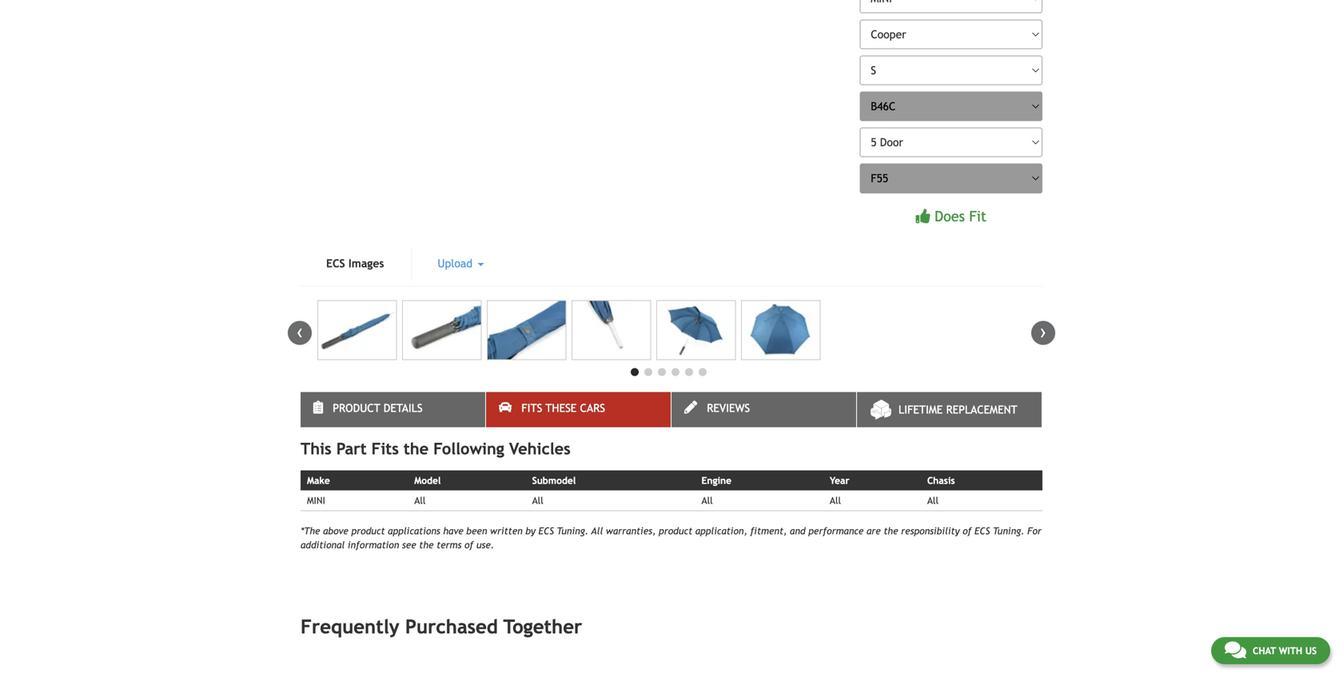 Task type: locate. For each thing, give the bounding box(es) containing it.
applications
[[388, 526, 440, 537]]

us
[[1306, 645, 1317, 657]]

ecs images link
[[301, 247, 410, 279]]

4 es#3610194 - 80232460892 - mini umbrella walking stick umbrella - island blue  - add more mini style to travels - genuine mini - mini image from the left
[[572, 300, 651, 360]]

1 es#3610194 - 80232460892 - mini umbrella walking stick umbrella - island blue  - add more mini style to travels - genuine mini - mini image from the left
[[317, 300, 397, 360]]

es#3610194 - 80232460892 - mini umbrella walking stick umbrella - island blue  - add more mini style to travels - genuine mini - mini image
[[317, 300, 397, 360], [402, 300, 482, 360], [487, 300, 566, 360], [572, 300, 651, 360], [657, 300, 736, 360], [741, 300, 821, 360]]

product
[[351, 526, 385, 537], [659, 526, 693, 537]]

all inside *the above product applications have been written by                 ecs tuning. all warranties, product application, fitment,                 and performance are the responsibility of ecs tuning.                 for additional information see the terms of use.
[[591, 526, 603, 537]]

1 vertical spatial fits
[[372, 439, 399, 458]]

1 horizontal spatial ecs
[[539, 526, 554, 537]]

the
[[404, 439, 429, 458], [884, 526, 898, 537], [419, 539, 434, 551]]

*the above product applications have been written by                 ecs tuning. all warranties, product application, fitment,                 and performance are the responsibility of ecs tuning.                 for additional information see the terms of use.
[[301, 526, 1042, 551]]

all down year
[[830, 495, 841, 506]]

of
[[963, 526, 972, 537], [465, 539, 474, 551]]

3 es#3610194 - 80232460892 - mini umbrella walking stick umbrella - island blue  - add more mini style to travels - genuine mini - mini image from the left
[[487, 300, 566, 360]]

been
[[466, 526, 487, 537]]

does fit
[[935, 208, 987, 225]]

0 horizontal spatial fits
[[372, 439, 399, 458]]

1 horizontal spatial product
[[659, 526, 693, 537]]

2 es#3610194 - 80232460892 - mini umbrella walking stick umbrella - island blue  - add more mini style to travels - genuine mini - mini image from the left
[[402, 300, 482, 360]]

year
[[830, 475, 850, 486]]

performance
[[809, 526, 864, 537]]

are
[[867, 526, 881, 537]]

upload button
[[412, 247, 510, 279]]

mini
[[307, 495, 325, 506]]

2 horizontal spatial ecs
[[975, 526, 990, 537]]

fits left these
[[522, 402, 542, 415]]

fits
[[522, 402, 542, 415], [372, 439, 399, 458]]

product up information at the left bottom
[[351, 526, 385, 537]]

ecs left images
[[326, 257, 345, 270]]

these
[[546, 402, 577, 415]]

product details
[[333, 402, 423, 415]]

does
[[935, 208, 965, 225]]

0 horizontal spatial product
[[351, 526, 385, 537]]

of right responsibility
[[963, 526, 972, 537]]

model
[[414, 475, 441, 486]]

tuning.
[[557, 526, 589, 537], [993, 526, 1025, 537]]

all left warranties,
[[591, 526, 603, 537]]

1 horizontal spatial fits
[[522, 402, 542, 415]]

1 horizontal spatial of
[[963, 526, 972, 537]]

part
[[336, 439, 367, 458]]

ecs right 'by'
[[539, 526, 554, 537]]

upload
[[438, 257, 476, 270]]

tuning. right 'by'
[[557, 526, 589, 537]]

terms
[[437, 539, 462, 551]]

written
[[490, 526, 523, 537]]

the up model
[[404, 439, 429, 458]]

0 horizontal spatial of
[[465, 539, 474, 551]]

product right warranties,
[[659, 526, 693, 537]]

this part fits the following vehicles
[[301, 439, 571, 458]]

0 vertical spatial fits
[[522, 402, 542, 415]]

fit
[[970, 208, 987, 225]]

ecs right responsibility
[[975, 526, 990, 537]]

comments image
[[1225, 641, 1247, 660]]

all down the engine
[[702, 495, 713, 506]]

1 horizontal spatial tuning.
[[993, 526, 1025, 537]]

*the
[[301, 526, 320, 537]]

lifetime
[[899, 403, 943, 416]]

replacement
[[946, 403, 1018, 416]]

together
[[504, 616, 582, 638]]

the right are
[[884, 526, 898, 537]]

of down been
[[465, 539, 474, 551]]

›
[[1040, 321, 1047, 342]]

lifetime replacement
[[899, 403, 1018, 416]]

chat
[[1253, 645, 1276, 657]]

details
[[384, 402, 423, 415]]

frequently
[[301, 616, 400, 638]]

make
[[307, 475, 330, 486]]

thumbs up image
[[916, 209, 931, 223]]

reviews link
[[672, 392, 856, 427]]

purchased
[[405, 616, 498, 638]]

0 horizontal spatial tuning.
[[557, 526, 589, 537]]

the right see
[[419, 539, 434, 551]]

tuning. left "for"
[[993, 526, 1025, 537]]

all
[[414, 495, 426, 506], [532, 495, 544, 506], [702, 495, 713, 506], [830, 495, 841, 506], [928, 495, 939, 506], [591, 526, 603, 537]]

‹ link
[[288, 321, 312, 345]]

ecs
[[326, 257, 345, 270], [539, 526, 554, 537], [975, 526, 990, 537]]

reviews
[[707, 402, 750, 415]]

submodel
[[532, 475, 576, 486]]

fits right part
[[372, 439, 399, 458]]

for
[[1028, 526, 1042, 537]]



Task type: describe. For each thing, give the bounding box(es) containing it.
fits these cars link
[[486, 392, 671, 427]]

product
[[333, 402, 380, 415]]

see
[[402, 539, 416, 551]]

2 vertical spatial the
[[419, 539, 434, 551]]

2 tuning. from the left
[[993, 526, 1025, 537]]

images
[[349, 257, 384, 270]]

warranties,
[[606, 526, 656, 537]]

0 horizontal spatial ecs
[[326, 257, 345, 270]]

fits these cars
[[522, 402, 605, 415]]

1 tuning. from the left
[[557, 526, 589, 537]]

product details link
[[301, 392, 485, 427]]

use.
[[477, 539, 494, 551]]

responsibility
[[901, 526, 960, 537]]

have
[[443, 526, 464, 537]]

with
[[1279, 645, 1303, 657]]

cars
[[580, 402, 605, 415]]

fitment,
[[751, 526, 787, 537]]

5 es#3610194 - 80232460892 - mini umbrella walking stick umbrella - island blue  - add more mini style to travels - genuine mini - mini image from the left
[[657, 300, 736, 360]]

chat with us
[[1253, 645, 1317, 657]]

chasis
[[928, 475, 955, 486]]

6 es#3610194 - 80232460892 - mini umbrella walking stick umbrella - island blue  - add more mini style to travels - genuine mini - mini image from the left
[[741, 300, 821, 360]]

by
[[526, 526, 536, 537]]

additional
[[301, 539, 345, 551]]

1 product from the left
[[351, 526, 385, 537]]

‹
[[297, 321, 303, 342]]

0 vertical spatial of
[[963, 526, 972, 537]]

following
[[434, 439, 504, 458]]

all down model
[[414, 495, 426, 506]]

ecs images
[[326, 257, 384, 270]]

this
[[301, 439, 332, 458]]

frequently purchased together
[[301, 616, 582, 638]]

lifetime replacement link
[[857, 392, 1042, 427]]

and
[[790, 526, 806, 537]]

› link
[[1032, 321, 1056, 345]]

application,
[[696, 526, 748, 537]]

vehicles
[[509, 439, 571, 458]]

chat with us link
[[1211, 637, 1331, 665]]

1 vertical spatial of
[[465, 539, 474, 551]]

2 product from the left
[[659, 526, 693, 537]]

information
[[348, 539, 399, 551]]

engine
[[702, 475, 732, 486]]

1 vertical spatial the
[[884, 526, 898, 537]]

0 vertical spatial the
[[404, 439, 429, 458]]

all down submodel
[[532, 495, 544, 506]]

above
[[323, 526, 349, 537]]

fits inside fits these cars link
[[522, 402, 542, 415]]

all down chasis
[[928, 495, 939, 506]]



Task type: vqa. For each thing, say whether or not it's contained in the screenshot.
number field
no



